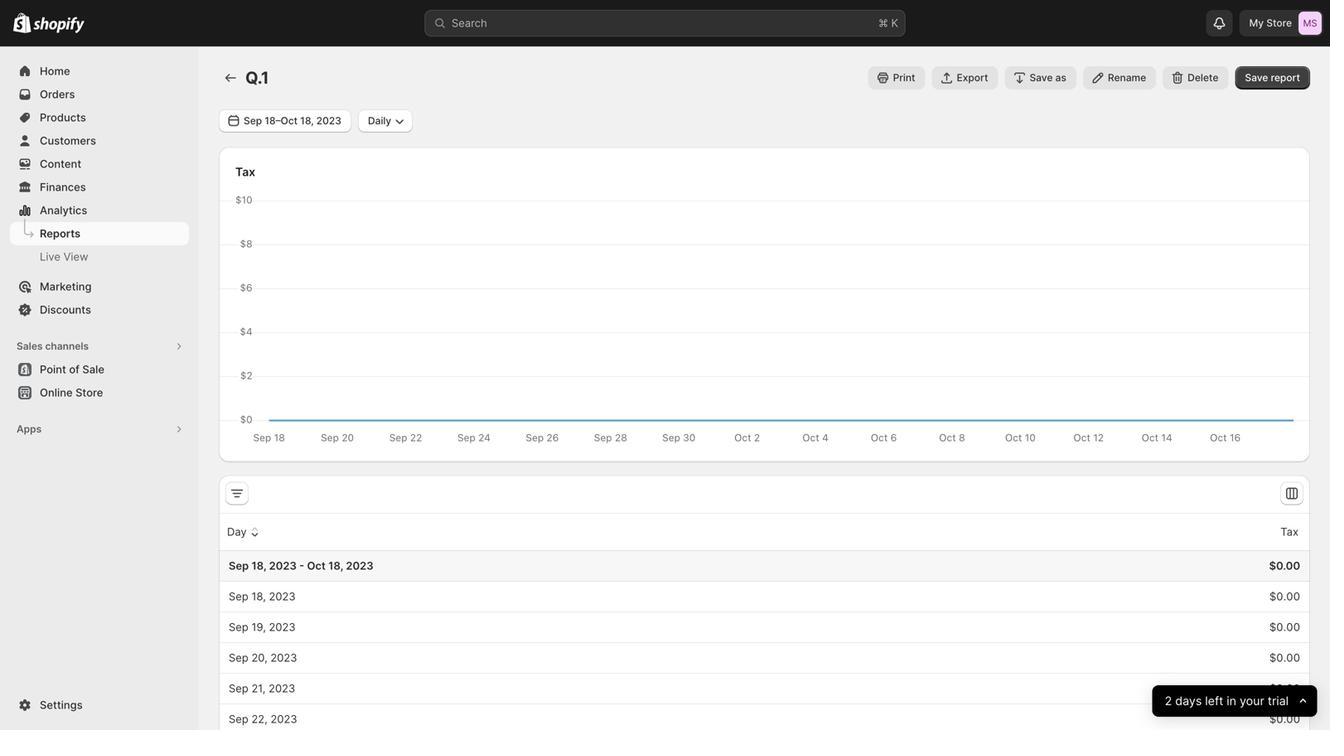 Task type: describe. For each thing, give the bounding box(es) containing it.
products link
[[10, 106, 189, 129]]

sep 20, 2023
[[229, 652, 297, 665]]

live view link
[[10, 245, 189, 269]]

sale
[[82, 363, 105, 376]]

store for online store
[[76, 386, 103, 399]]

2 days left in your trial
[[1165, 694, 1289, 709]]

1 horizontal spatial shopify image
[[33, 17, 85, 34]]

apps button
[[10, 418, 189, 441]]

oct
[[307, 560, 326, 573]]

settings link
[[10, 694, 189, 717]]

18, inside dropdown button
[[300, 115, 314, 127]]

sales
[[17, 340, 43, 352]]

2023 for sep 18, 2023
[[269, 590, 296, 603]]

point of sale link
[[10, 358, 189, 381]]

18–oct
[[265, 115, 298, 127]]

2 days left in your trial button
[[1153, 686, 1318, 717]]

save as
[[1030, 72, 1067, 84]]

rename
[[1109, 72, 1147, 84]]

settings
[[40, 699, 83, 712]]

orders link
[[10, 83, 189, 106]]

customers link
[[10, 129, 189, 153]]

day button
[[225, 517, 266, 548]]

q.1
[[245, 68, 269, 88]]

in
[[1227, 694, 1237, 709]]

$0.00 for sep 18, 2023
[[1270, 590, 1301, 603]]

0 horizontal spatial tax
[[236, 165, 256, 179]]

marketing
[[40, 280, 92, 293]]

your
[[1240, 694, 1265, 709]]

sep 18–oct 18, 2023 button
[[219, 109, 352, 133]]

sep for sep 18, 2023
[[229, 590, 249, 603]]

point of sale button
[[0, 358, 199, 381]]

home
[[40, 65, 70, 78]]

days
[[1176, 694, 1202, 709]]

finances link
[[10, 176, 189, 199]]

my store
[[1250, 17, 1293, 29]]

18, up 19,
[[252, 590, 266, 603]]

rename button
[[1084, 66, 1157, 90]]

online store
[[40, 386, 103, 399]]

sep for sep 20, 2023
[[229, 652, 249, 665]]

2023 for sep 20, 2023
[[271, 652, 297, 665]]

store for my store
[[1267, 17, 1293, 29]]

⌘
[[879, 17, 889, 29]]

trial
[[1268, 694, 1289, 709]]

$0.00 for sep 22, 2023
[[1270, 713, 1301, 726]]

apps
[[17, 423, 42, 435]]

sep for sep 21, 2023
[[229, 682, 249, 695]]

save for save as
[[1030, 72, 1053, 84]]

export
[[957, 72, 989, 84]]

sep for sep 18–oct 18, 2023
[[244, 115, 262, 127]]

20,
[[252, 652, 268, 665]]

search
[[452, 17, 487, 29]]

marketing link
[[10, 275, 189, 299]]

save report
[[1246, 72, 1301, 84]]

18, up sep 18, 2023
[[252, 560, 267, 573]]

sep 18, 2023
[[229, 590, 296, 603]]

2
[[1165, 694, 1173, 709]]

as
[[1056, 72, 1067, 84]]

sep for sep 18, 2023 - oct 18, 2023
[[229, 560, 249, 573]]

21,
[[252, 682, 266, 695]]

$0.00 for sep 19, 2023
[[1270, 621, 1301, 634]]

finances
[[40, 181, 86, 194]]

point of sale
[[40, 363, 105, 376]]

content
[[40, 158, 81, 170]]

export button
[[933, 66, 999, 90]]

my
[[1250, 17, 1265, 29]]

⌘ k
[[879, 17, 899, 29]]



Task type: locate. For each thing, give the bounding box(es) containing it.
point
[[40, 363, 66, 376]]

delete button
[[1164, 66, 1229, 90]]

sep 21, 2023
[[229, 682, 295, 695]]

home link
[[10, 60, 189, 83]]

5 $0.00 from the top
[[1270, 682, 1301, 695]]

store right "my"
[[1267, 17, 1293, 29]]

2023 for sep 21, 2023
[[269, 682, 295, 695]]

save inside button
[[1246, 72, 1269, 84]]

save for save report
[[1246, 72, 1269, 84]]

19,
[[252, 621, 266, 634]]

2 save from the left
[[1246, 72, 1269, 84]]

daily button
[[358, 109, 413, 133]]

sep for sep 22, 2023
[[229, 713, 249, 726]]

$0.00 for sep 21, 2023
[[1270, 682, 1301, 695]]

customers
[[40, 134, 96, 147]]

online
[[40, 386, 73, 399]]

2 $0.00 from the top
[[1270, 590, 1301, 603]]

online store link
[[10, 381, 189, 405]]

discounts
[[40, 304, 91, 316]]

of
[[69, 363, 80, 376]]

sep left 21,
[[229, 682, 249, 695]]

1 horizontal spatial store
[[1267, 17, 1293, 29]]

2023 inside dropdown button
[[317, 115, 342, 127]]

0 vertical spatial store
[[1267, 17, 1293, 29]]

4 $0.00 from the top
[[1270, 652, 1301, 665]]

1 vertical spatial store
[[76, 386, 103, 399]]

2023 left -
[[269, 560, 297, 573]]

day
[[227, 526, 247, 539]]

18, right the '18–oct'
[[300, 115, 314, 127]]

sep 18–oct 18, 2023
[[244, 115, 342, 127]]

save report button
[[1236, 66, 1311, 90]]

22,
[[252, 713, 268, 726]]

daily
[[368, 115, 392, 127]]

k
[[892, 17, 899, 29]]

0 horizontal spatial shopify image
[[13, 13, 31, 33]]

1 vertical spatial tax
[[1281, 526, 1299, 539]]

shopify image
[[13, 13, 31, 33], [33, 17, 85, 34]]

analytics link
[[10, 199, 189, 222]]

save as button
[[1005, 66, 1077, 90]]

left
[[1206, 694, 1224, 709]]

sales channels button
[[10, 335, 189, 358]]

store down sale on the left
[[76, 386, 103, 399]]

2023 right "oct"
[[346, 560, 374, 573]]

channels
[[45, 340, 89, 352]]

2023 down sep 18, 2023 - oct 18, 2023 on the left bottom of page
[[269, 590, 296, 603]]

tax
[[236, 165, 256, 179], [1281, 526, 1299, 539]]

products
[[40, 111, 86, 124]]

live view
[[40, 250, 88, 263]]

2023 right 20,
[[271, 652, 297, 665]]

18, right "oct"
[[329, 560, 343, 573]]

save left report at the top right of page
[[1246, 72, 1269, 84]]

1 horizontal spatial save
[[1246, 72, 1269, 84]]

2023 right 22,
[[271, 713, 297, 726]]

save
[[1030, 72, 1053, 84], [1246, 72, 1269, 84]]

save left as
[[1030, 72, 1053, 84]]

sep 22, 2023
[[229, 713, 297, 726]]

0 horizontal spatial save
[[1030, 72, 1053, 84]]

$0.00
[[1270, 560, 1301, 573], [1270, 590, 1301, 603], [1270, 621, 1301, 634], [1270, 652, 1301, 665], [1270, 682, 1301, 695], [1270, 713, 1301, 726]]

view
[[64, 250, 88, 263]]

reports link
[[10, 222, 189, 245]]

print button
[[869, 66, 926, 90]]

2023 for sep 18, 2023 - oct 18, 2023
[[269, 560, 297, 573]]

sep left 22,
[[229, 713, 249, 726]]

sep inside dropdown button
[[244, 115, 262, 127]]

sep
[[244, 115, 262, 127], [229, 560, 249, 573], [229, 590, 249, 603], [229, 621, 249, 634], [229, 652, 249, 665], [229, 682, 249, 695], [229, 713, 249, 726]]

sep left 19,
[[229, 621, 249, 634]]

print
[[894, 72, 916, 84]]

1 $0.00 from the top
[[1270, 560, 1301, 573]]

reports
[[40, 227, 80, 240]]

0 vertical spatial tax
[[236, 165, 256, 179]]

store inside button
[[76, 386, 103, 399]]

1 horizontal spatial tax
[[1281, 526, 1299, 539]]

sep for sep 19, 2023
[[229, 621, 249, 634]]

online store button
[[0, 381, 199, 405]]

orders
[[40, 88, 75, 101]]

2023 right the '18–oct'
[[317, 115, 342, 127]]

live
[[40, 250, 60, 263]]

content link
[[10, 153, 189, 176]]

2023 for sep 22, 2023
[[271, 713, 297, 726]]

6 $0.00 from the top
[[1270, 713, 1301, 726]]

sep left the '18–oct'
[[244, 115, 262, 127]]

-
[[300, 560, 305, 573]]

sep left 20,
[[229, 652, 249, 665]]

2023 right 19,
[[269, 621, 296, 634]]

delete
[[1188, 72, 1219, 84]]

report
[[1272, 72, 1301, 84]]

tax inside button
[[1281, 526, 1299, 539]]

my store image
[[1299, 12, 1323, 35]]

2023 for sep 19, 2023
[[269, 621, 296, 634]]

1 save from the left
[[1030, 72, 1053, 84]]

0 horizontal spatial store
[[76, 386, 103, 399]]

save inside 'button'
[[1030, 72, 1053, 84]]

sep up sep 19, 2023
[[229, 590, 249, 603]]

18,
[[300, 115, 314, 127], [252, 560, 267, 573], [329, 560, 343, 573], [252, 590, 266, 603]]

sep 18, 2023 - oct 18, 2023
[[229, 560, 374, 573]]

sales channels
[[17, 340, 89, 352]]

$0.00 for sep 20, 2023
[[1270, 652, 1301, 665]]

sep down day
[[229, 560, 249, 573]]

2023
[[317, 115, 342, 127], [269, 560, 297, 573], [346, 560, 374, 573], [269, 590, 296, 603], [269, 621, 296, 634], [271, 652, 297, 665], [269, 682, 295, 695], [271, 713, 297, 726]]

tax button
[[1262, 517, 1302, 548]]

analytics
[[40, 204, 87, 217]]

2023 right 21,
[[269, 682, 295, 695]]

sep 19, 2023
[[229, 621, 296, 634]]

discounts link
[[10, 299, 189, 322]]

3 $0.00 from the top
[[1270, 621, 1301, 634]]

store
[[1267, 17, 1293, 29], [76, 386, 103, 399]]



Task type: vqa. For each thing, say whether or not it's contained in the screenshot.
2023
yes



